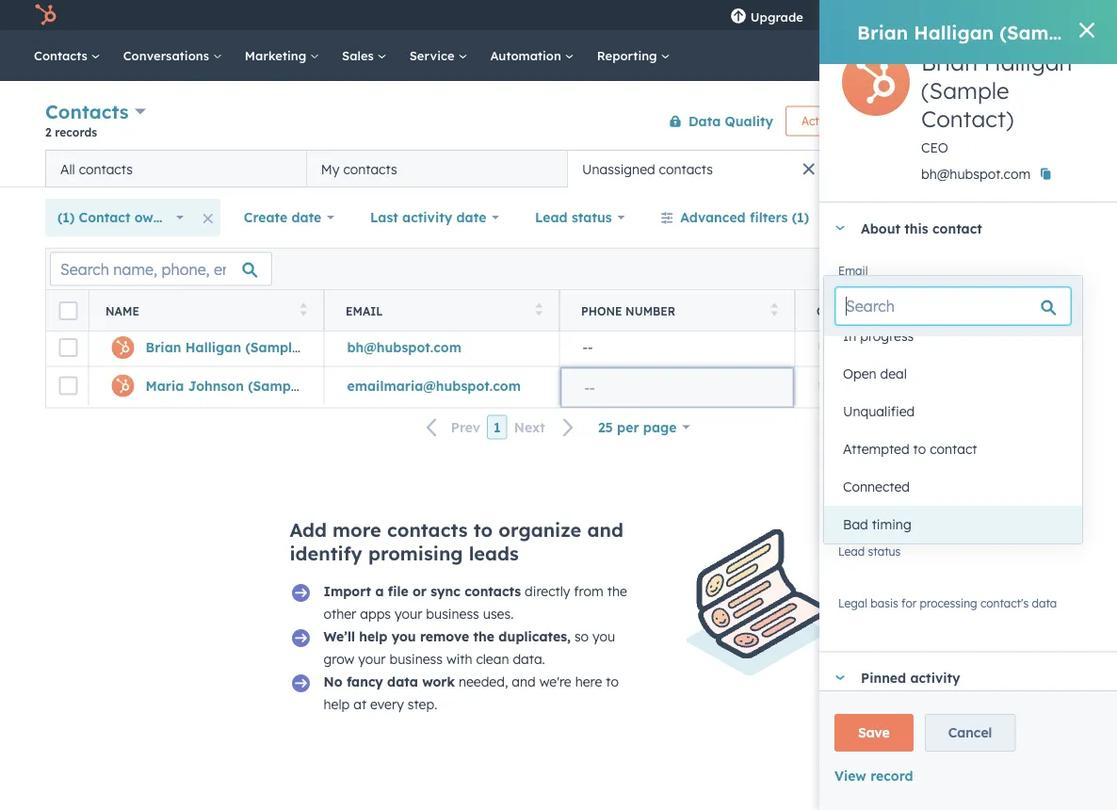 Task type: vqa. For each thing, say whether or not it's contained in the screenshot.
to to the middle
yes



Task type: describe. For each thing, give the bounding box(es) containing it.
contact for attempted to contact
[[930, 441, 978, 457]]

close image
[[1080, 23, 1095, 38]]

2 records
[[45, 125, 97, 139]]

from
[[574, 583, 604, 599]]

unqualified button
[[825, 393, 1083, 431]]

activity for pinned
[[911, 670, 961, 686]]

lead up press to sort. icon
[[535, 209, 568, 226]]

Search search field
[[836, 287, 1071, 325]]

organize
[[499, 518, 582, 541]]

(sample for maria johnson (sample contact)
[[248, 378, 302, 394]]

press to sort. element for phone number
[[771, 303, 778, 319]]

deal
[[881, 366, 907, 382]]

Search name, phone, email addresses, or company search field
[[50, 252, 272, 286]]

contact's
[[981, 596, 1029, 610]]

lifecycle stage
[[839, 478, 918, 492]]

lead button
[[839, 489, 1099, 520]]

lead down bad
[[839, 544, 865, 558]]

contact for about this contact
[[933, 220, 983, 236]]

views
[[1023, 160, 1060, 177]]

needed,
[[459, 673, 508, 690]]

1 vertical spatial owner
[[875, 304, 919, 318]]

1 horizontal spatial data
[[1032, 596, 1058, 610]]

list box containing in progress
[[825, 318, 1083, 544]]

needed, and we're here to help at every step.
[[324, 673, 619, 712]]

grow
[[324, 651, 355, 667]]

legal
[[839, 596, 868, 610]]

unassigned button for emailmaria@hubspot.com
[[795, 367, 1031, 405]]

help inside needed, and we're here to help at every step.
[[324, 696, 350, 712]]

1 press to sort. element from the left
[[300, 303, 307, 319]]

actions button
[[786, 106, 869, 136]]

lead status inside popup button
[[535, 209, 612, 226]]

last activity date
[[370, 209, 487, 226]]

last activity date button
[[358, 199, 512, 237]]

so you grow your business with clean data.
[[324, 628, 616, 667]]

pinned activity
[[861, 670, 961, 686]]

brian halligan (sample contact) link
[[146, 339, 361, 356]]

brian for brian halligan (sample contact)
[[146, 339, 181, 356]]

caret image for about this contact
[[835, 226, 846, 230]]

my contacts
[[321, 161, 397, 177]]

contact inside (1) contact owner popup button
[[79, 209, 130, 226]]

records
[[55, 125, 97, 139]]

1 horizontal spatial all
[[873, 209, 890, 226]]

2
[[45, 125, 51, 139]]

next button
[[508, 415, 586, 440]]

phone for phone number
[[581, 304, 622, 318]]

1 vertical spatial contact owner
[[839, 375, 917, 389]]

contacts for all contacts
[[79, 161, 133, 177]]

edit
[[987, 262, 1008, 276]]

sync
[[431, 583, 461, 599]]

contacts inside the add more contacts to organize and identify promising leads
[[387, 518, 468, 541]]

add more contacts to organize and identify promising leads
[[290, 518, 624, 565]]

attempted to contact button
[[825, 431, 1083, 468]]

(sample for brian halligan (sample contact) ceo
[[922, 76, 1010, 105]]

create date
[[244, 209, 322, 226]]

edit button
[[842, 48, 910, 122]]

reporting
[[597, 48, 661, 63]]

view
[[835, 768, 867, 784]]

25 per page
[[598, 419, 677, 435]]

0 vertical spatial bh@hubspot.com
[[922, 166, 1031, 182]]

0 vertical spatial contacts
[[34, 48, 91, 63]]

other
[[324, 605, 357, 622]]

unassigned for emailmaria@hubspot.com
[[818, 378, 892, 394]]

search image
[[1078, 49, 1091, 62]]

phone number
[[839, 329, 916, 343]]

stage
[[888, 478, 918, 492]]

help image
[[909, 8, 926, 25]]

4 - from the left
[[1059, 339, 1064, 356]]

the inside directly from the other apps your business uses.
[[607, 583, 627, 599]]

brian halligan (sample con
[[857, 20, 1118, 44]]

bad timing
[[843, 516, 912, 533]]

menu containing funky
[[717, 0, 1095, 30]]

business inside directly from the other apps your business uses.
[[426, 605, 479, 622]]

lead status button
[[523, 199, 637, 237]]

import for import
[[896, 114, 934, 128]]

duplicates,
[[499, 628, 571, 645]]

halligan for brian halligan (sample contact)
[[185, 339, 241, 356]]

last for last contacted
[[839, 426, 861, 441]]

contact) for brian halligan (sample contact)
[[304, 339, 361, 356]]

unassigned inside button
[[582, 161, 656, 177]]

your inside directly from the other apps your business uses.
[[395, 605, 423, 622]]

-- text field
[[585, 377, 770, 398]]

my contacts button
[[306, 150, 568, 188]]

per
[[617, 419, 639, 435]]

so
[[575, 628, 589, 645]]

import for import a file or sync contacts
[[324, 583, 371, 599]]

(1) inside popup button
[[57, 209, 75, 226]]

1 vertical spatial the
[[474, 628, 495, 645]]

uses.
[[483, 605, 514, 622]]

maria johnson (sample contact) link
[[146, 378, 363, 394]]

unassigned contacts button
[[568, 150, 829, 188]]

notifications image
[[972, 8, 989, 25]]

name
[[106, 304, 139, 318]]

marketing link
[[234, 30, 331, 81]]

create contact
[[977, 114, 1056, 128]]

clear all button
[[822, 199, 902, 237]]

to inside needed, and we're here to help at every step.
[[606, 673, 619, 690]]

1 vertical spatial lead status
[[839, 544, 901, 558]]

upgrade
[[751, 9, 804, 24]]

service link
[[398, 30, 479, 81]]

(3/5)
[[934, 160, 967, 177]]

pagination navigation
[[415, 415, 586, 440]]

1 -- button from the left
[[560, 329, 795, 367]]

we're
[[540, 673, 572, 690]]

about this contact
[[861, 220, 983, 236]]

every
[[370, 696, 404, 712]]

edit columns
[[987, 262, 1055, 276]]

lead up bad
[[839, 499, 870, 516]]

owner inside popup button
[[135, 209, 175, 226]]

save
[[858, 725, 890, 741]]

maria johnson (sample contact)
[[146, 378, 363, 394]]

and inside the add more contacts to organize and identify promising leads
[[588, 518, 624, 541]]

automation link
[[479, 30, 586, 81]]

data quality button
[[657, 102, 775, 140]]

funky town
[[839, 396, 911, 412]]

lifecycle
[[839, 478, 885, 492]]

funky
[[1033, 7, 1065, 23]]

import a file or sync contacts
[[324, 583, 521, 599]]

phone for phone number
[[839, 329, 872, 343]]

for
[[902, 596, 917, 610]]

1 vertical spatial bh@hubspot.com
[[839, 277, 948, 294]]

1 horizontal spatial status
[[868, 544, 901, 558]]

calling icon button
[[823, 3, 855, 28]]

1 vertical spatial contact
[[817, 304, 871, 318]]

quality
[[725, 113, 774, 129]]

about
[[861, 220, 901, 236]]

contacts for my contacts
[[343, 161, 397, 177]]

add for add more contacts to organize and identify promising leads
[[290, 518, 327, 541]]

export button
[[904, 257, 964, 281]]

lead left statu
[[1053, 304, 1083, 318]]

1 horizontal spatial help
[[359, 628, 388, 645]]

data quality
[[689, 113, 774, 129]]

attempted
[[843, 441, 910, 457]]

contacts link
[[23, 30, 112, 81]]

1 button
[[487, 415, 508, 440]]

settings image
[[941, 8, 958, 25]]

2 - from the left
[[588, 339, 593, 356]]

1 press to sort. image from the left
[[300, 303, 307, 316]]

2 -- button from the left
[[1031, 329, 1118, 367]]

upgrade image
[[730, 8, 747, 25]]

business inside so you grow your business with clean data.
[[390, 651, 443, 667]]

view record
[[835, 768, 914, 784]]



Task type: locate. For each thing, give the bounding box(es) containing it.
1 vertical spatial add
[[290, 518, 327, 541]]

all
[[1003, 160, 1019, 177], [60, 161, 75, 177], [873, 209, 890, 226]]

0 horizontal spatial -- button
[[560, 329, 795, 367]]

(1) contact owner
[[57, 209, 175, 226]]

contacts for unassigned contacts
[[659, 161, 713, 177]]

contact up the in
[[817, 304, 871, 318]]

help down no
[[324, 696, 350, 712]]

2 horizontal spatial to
[[914, 441, 927, 457]]

0 vertical spatial status
[[572, 209, 612, 226]]

3 press to sort. element from the left
[[771, 303, 778, 319]]

contact) up ceo on the top of the page
[[922, 105, 1014, 133]]

1 vertical spatial last
[[839, 426, 861, 441]]

data
[[1032, 596, 1058, 610], [387, 673, 418, 690]]

to right here
[[606, 673, 619, 690]]

caret image left pinned
[[835, 675, 846, 680]]

you inside so you grow your business with clean data.
[[593, 628, 616, 645]]

fancy
[[347, 673, 383, 690]]

1 horizontal spatial the
[[607, 583, 627, 599]]

marketplaces image
[[870, 8, 887, 25]]

town
[[880, 396, 911, 412]]

2 caret image from the top
[[835, 675, 846, 680]]

(sample down brian halligan (sample contact)
[[248, 378, 302, 394]]

-- for first -- 'button' from left
[[583, 339, 593, 356]]

menu
[[717, 0, 1095, 30]]

email down about
[[839, 263, 868, 278]]

caret image left about
[[835, 226, 846, 230]]

2 date from the left
[[457, 209, 487, 226]]

help down apps
[[359, 628, 388, 645]]

1 horizontal spatial date
[[457, 209, 487, 226]]

all right clear
[[873, 209, 890, 226]]

the
[[607, 583, 627, 599], [474, 628, 495, 645]]

list box
[[825, 318, 1083, 544]]

1 horizontal spatial lead status
[[839, 544, 901, 558]]

bh@hubspot.com down ceo on the top of the page
[[922, 166, 1031, 182]]

last inside popup button
[[370, 209, 398, 226]]

press to sort. image down filters
[[771, 303, 778, 316]]

view
[[900, 160, 930, 177]]

all inside "link"
[[1003, 160, 1019, 177]]

prev
[[451, 419, 481, 436]]

1 horizontal spatial phone
[[839, 329, 872, 343]]

0 horizontal spatial data
[[387, 673, 418, 690]]

0 vertical spatial and
[[588, 518, 624, 541]]

contacts down hubspot link
[[34, 48, 91, 63]]

2 vertical spatial bh@hubspot.com
[[347, 339, 462, 356]]

1 horizontal spatial import
[[896, 114, 934, 128]]

clear all
[[834, 209, 890, 226]]

connected button
[[825, 468, 1083, 506]]

0 horizontal spatial last
[[370, 209, 398, 226]]

caret image inside the about this contact dropdown button
[[835, 226, 846, 230]]

contacts down "records"
[[79, 161, 133, 177]]

brian halligan (sample contact) ceo
[[922, 48, 1073, 156]]

business
[[426, 605, 479, 622], [390, 651, 443, 667]]

progress
[[861, 328, 914, 344]]

data
[[689, 113, 721, 129]]

brian inside brian halligan (sample contact) ceo
[[922, 48, 978, 76]]

connected
[[843, 479, 910, 495]]

press to sort. element
[[300, 303, 307, 319], [536, 303, 543, 319], [771, 303, 778, 319]]

(sample for brian halligan (sample contact)
[[245, 339, 300, 356]]

(sample down search hubspot search box
[[922, 76, 1010, 105]]

2 horizontal spatial brian
[[922, 48, 978, 76]]

to inside button
[[914, 441, 927, 457]]

contacts
[[79, 161, 133, 177], [343, 161, 397, 177], [659, 161, 713, 177], [387, 518, 468, 541], [465, 583, 521, 599]]

date down my contacts button
[[457, 209, 487, 226]]

1 -- from the left
[[583, 339, 593, 356]]

no
[[324, 673, 343, 690]]

(1) down the all contacts
[[57, 209, 75, 226]]

-- button up the '--' text box
[[560, 329, 795, 367]]

(1) right filters
[[792, 209, 809, 226]]

caret image for pinned activity
[[835, 675, 846, 680]]

data right contact's
[[1032, 596, 1058, 610]]

0 horizontal spatial and
[[512, 673, 536, 690]]

activity down my contacts button
[[402, 209, 452, 226]]

0 horizontal spatial create
[[244, 209, 288, 226]]

0 vertical spatial unassigned
[[582, 161, 656, 177]]

halligan for brian halligan (sample contact) ceo
[[984, 48, 1073, 76]]

cancel
[[949, 725, 993, 741]]

or
[[413, 583, 427, 599]]

status down unassigned contacts
[[572, 209, 612, 226]]

last for last activity date
[[370, 209, 398, 226]]

1 vertical spatial halligan
[[984, 48, 1073, 76]]

you left "remove"
[[392, 628, 416, 645]]

and
[[588, 518, 624, 541], [512, 673, 536, 690]]

1 - from the left
[[583, 339, 588, 356]]

2 (1) from the left
[[792, 209, 809, 226]]

activity
[[402, 209, 452, 226], [911, 670, 961, 686]]

all contacts
[[60, 161, 133, 177]]

view record link
[[835, 768, 914, 784]]

activity for last
[[402, 209, 452, 226]]

and inside needed, and we're here to help at every step.
[[512, 673, 536, 690]]

(sample up the maria johnson (sample contact) link
[[245, 339, 300, 356]]

create inside popup button
[[244, 209, 288, 226]]

(sample for brian halligan (sample con
[[1000, 20, 1078, 44]]

more
[[333, 518, 381, 541]]

import up ceo on the top of the page
[[896, 114, 934, 128]]

0 horizontal spatial --
[[583, 339, 593, 356]]

phone left number on the right of the page
[[581, 304, 622, 318]]

we'll
[[324, 628, 355, 645]]

1 unassigned button from the top
[[795, 329, 1031, 367]]

(1)
[[57, 209, 75, 226], [792, 209, 809, 226]]

contact owner up funky town
[[839, 375, 917, 389]]

-- down phone number at the right of the page
[[583, 339, 593, 356]]

business up work
[[390, 651, 443, 667]]

advanced filters (1)
[[681, 209, 809, 226]]

contact owner up 'phone number'
[[817, 304, 919, 318]]

2 press to sort. element from the left
[[536, 303, 543, 319]]

menu item
[[817, 0, 821, 30]]

bh@hubspot.com link
[[347, 339, 462, 356]]

1 date from the left
[[292, 209, 322, 226]]

to
[[914, 441, 927, 457], [474, 518, 493, 541], [606, 673, 619, 690]]

page
[[643, 419, 677, 435]]

email up bh@hubspot.com link in the top left of the page
[[346, 304, 383, 318]]

funky button
[[1001, 0, 1093, 30]]

activity right pinned
[[911, 670, 961, 686]]

emailmaria@hubspot.com
[[347, 378, 521, 394]]

1 vertical spatial business
[[390, 651, 443, 667]]

owner up town
[[884, 375, 917, 389]]

help
[[359, 628, 388, 645], [324, 696, 350, 712]]

0 vertical spatial create
[[977, 114, 1013, 128]]

1 horizontal spatial add
[[870, 160, 896, 177]]

to down contacted
[[914, 441, 927, 457]]

add left the view
[[870, 160, 896, 177]]

brian for brian halligan (sample contact) ceo
[[922, 48, 978, 76]]

basis
[[871, 596, 899, 610]]

attempted to contact
[[843, 441, 978, 457]]

1 caret image from the top
[[835, 226, 846, 230]]

to inside the add more contacts to organize and identify promising leads
[[474, 518, 493, 541]]

bh@hubspot.com inside button
[[347, 339, 462, 356]]

unassigned up the "funky"
[[818, 378, 892, 394]]

(sample left the close 'image'
[[1000, 20, 1078, 44]]

we'll help you remove the duplicates,
[[324, 628, 571, 645]]

the right "from"
[[607, 583, 627, 599]]

lead status down unassigned contacts
[[535, 209, 612, 226]]

contacts right my
[[343, 161, 397, 177]]

contact) down bh@hubspot.com link in the top left of the page
[[306, 378, 363, 394]]

-- button down lead statu
[[1031, 329, 1118, 367]]

last down the "funky"
[[839, 426, 861, 441]]

1 you from the left
[[392, 628, 416, 645]]

1 vertical spatial contact)
[[304, 339, 361, 356]]

0 horizontal spatial press to sort. image
[[300, 303, 307, 316]]

statu
[[1086, 304, 1118, 318]]

create contact button
[[961, 106, 1072, 136]]

email bh@hubspot.com
[[839, 263, 948, 294]]

brian down settings icon
[[922, 48, 978, 76]]

unassigned up lead status popup button
[[582, 161, 656, 177]]

open deal
[[843, 366, 907, 382]]

1 vertical spatial email
[[346, 304, 383, 318]]

lead status down "bad timing"
[[839, 544, 901, 558]]

all down 2 records
[[60, 161, 75, 177]]

2 -- from the left
[[1054, 339, 1064, 356]]

1 vertical spatial status
[[868, 544, 901, 558]]

0 vertical spatial email
[[839, 263, 868, 278]]

add inside popup button
[[870, 160, 896, 177]]

advanced filters (1) button
[[649, 199, 822, 237]]

phone up "open"
[[839, 329, 872, 343]]

pinned activity button
[[820, 652, 1099, 703]]

import inside import button
[[896, 114, 934, 128]]

about this contact button
[[820, 203, 1099, 253]]

caret image
[[835, 226, 846, 230], [835, 675, 846, 680]]

0 horizontal spatial the
[[474, 628, 495, 645]]

(1) contact owner button
[[45, 199, 196, 237]]

press to sort. element left phone number at the right of the page
[[536, 303, 543, 319]]

data.
[[513, 651, 545, 667]]

contact up the "funky"
[[839, 375, 881, 389]]

contact inside button
[[1016, 114, 1056, 128]]

1 vertical spatial help
[[324, 696, 350, 712]]

0 vertical spatial contact owner
[[817, 304, 919, 318]]

create inside button
[[977, 114, 1013, 128]]

0 vertical spatial last
[[370, 209, 398, 226]]

2 vertical spatial owner
[[884, 375, 917, 389]]

3 - from the left
[[1054, 339, 1059, 356]]

press to sort. element down filters
[[771, 303, 778, 319]]

1 vertical spatial and
[[512, 673, 536, 690]]

0 horizontal spatial status
[[572, 209, 612, 226]]

2 vertical spatial halligan
[[185, 339, 241, 356]]

unassigned up "open"
[[818, 339, 892, 356]]

data up every
[[387, 673, 418, 690]]

1 vertical spatial your
[[358, 651, 386, 667]]

-- down lead statu
[[1054, 339, 1064, 356]]

halligan inside brian halligan (sample contact) ceo
[[984, 48, 1073, 76]]

1 vertical spatial contact
[[933, 220, 983, 236]]

1 horizontal spatial (1)
[[792, 209, 809, 226]]

import
[[896, 114, 934, 128], [324, 583, 371, 599]]

2 vertical spatial contact
[[839, 375, 881, 389]]

1 vertical spatial contacts
[[45, 100, 129, 123]]

owner up search name, phone, email addresses, or company search box
[[135, 209, 175, 226]]

1 (1) from the left
[[57, 209, 75, 226]]

2 vertical spatial contact
[[930, 441, 978, 457]]

activity inside "pinned activity" dropdown button
[[911, 670, 961, 686]]

contact) up the maria johnson (sample contact) link
[[304, 339, 361, 356]]

bh@hubspot.com up emailmaria@hubspot.com link
[[347, 339, 462, 356]]

0 horizontal spatial date
[[292, 209, 322, 226]]

email for email bh@hubspot.com
[[839, 263, 868, 278]]

calling icon image
[[830, 7, 847, 24]]

the up clean at the left bottom of the page
[[474, 628, 495, 645]]

2 horizontal spatial press to sort. element
[[771, 303, 778, 319]]

contact) for brian halligan (sample contact) ceo
[[922, 105, 1014, 133]]

0 vertical spatial the
[[607, 583, 627, 599]]

1 horizontal spatial --
[[1054, 339, 1064, 356]]

0 vertical spatial data
[[1032, 596, 1058, 610]]

0 vertical spatial your
[[395, 605, 423, 622]]

1 vertical spatial activity
[[911, 670, 961, 686]]

contacts down data at the right top of the page
[[659, 161, 713, 177]]

contacts up uses.
[[465, 583, 521, 599]]

contacts inside unassigned contacts button
[[659, 161, 713, 177]]

2 you from the left
[[593, 628, 616, 645]]

hubspot image
[[34, 4, 57, 26]]

0 vertical spatial phone
[[581, 304, 622, 318]]

business up we'll help you remove the duplicates,
[[426, 605, 479, 622]]

contacts
[[34, 48, 91, 63], [45, 100, 129, 123]]

1 horizontal spatial your
[[395, 605, 423, 622]]

ceo
[[922, 139, 949, 156]]

unassigned for bh@hubspot.com
[[818, 339, 892, 356]]

brian halligan (sample contact)
[[146, 339, 361, 356]]

brian for brian halligan (sample con
[[857, 20, 909, 44]]

prev button
[[415, 415, 487, 440]]

a
[[375, 583, 384, 599]]

contact inside button
[[930, 441, 978, 457]]

1 horizontal spatial press to sort. element
[[536, 303, 543, 319]]

marketing
[[245, 48, 310, 63]]

1 horizontal spatial email
[[839, 263, 868, 278]]

press to sort. element for email
[[536, 303, 543, 319]]

date inside last activity date popup button
[[457, 209, 487, 226]]

contact inside dropdown button
[[933, 220, 983, 236]]

0 vertical spatial contact)
[[922, 105, 1014, 133]]

save button
[[835, 714, 914, 752]]

contacts inside all contacts button
[[79, 161, 133, 177]]

unassigned button
[[795, 329, 1031, 367], [795, 367, 1031, 405]]

2 horizontal spatial all
[[1003, 160, 1019, 177]]

help button
[[902, 0, 934, 30]]

0 vertical spatial to
[[914, 441, 927, 457]]

you right the so
[[593, 628, 616, 645]]

contacts banner
[[45, 97, 1072, 150]]

--
[[583, 339, 593, 356], [1054, 339, 1064, 356]]

2 vertical spatial brian
[[146, 339, 181, 356]]

0 horizontal spatial phone
[[581, 304, 622, 318]]

1 vertical spatial import
[[324, 583, 371, 599]]

0 horizontal spatial press to sort. element
[[300, 303, 307, 319]]

brian up the maria
[[146, 339, 181, 356]]

contact up the all views
[[1016, 114, 1056, 128]]

0 vertical spatial import
[[896, 114, 934, 128]]

contacts inside my contacts button
[[343, 161, 397, 177]]

0 vertical spatial contact
[[79, 209, 130, 226]]

your down file
[[395, 605, 423, 622]]

0 vertical spatial caret image
[[835, 226, 846, 230]]

0 horizontal spatial add
[[290, 518, 327, 541]]

last contacted
[[839, 426, 919, 441]]

brian left "help" icon
[[857, 20, 909, 44]]

date down my
[[292, 209, 322, 226]]

1 vertical spatial unassigned
[[818, 339, 892, 356]]

owner up number
[[875, 304, 919, 318]]

date inside create date popup button
[[292, 209, 322, 226]]

all left the views
[[1003, 160, 1019, 177]]

pinned
[[861, 670, 907, 686]]

promising
[[368, 541, 463, 565]]

0 horizontal spatial activity
[[402, 209, 452, 226]]

halligan for brian halligan (sample con
[[914, 20, 994, 44]]

create for create date
[[244, 209, 288, 226]]

1 horizontal spatial last
[[839, 426, 861, 441]]

add left more
[[290, 518, 327, 541]]

contacts inside popup button
[[45, 100, 129, 123]]

all contacts button
[[45, 150, 306, 188]]

1 vertical spatial brian
[[922, 48, 978, 76]]

to left organize
[[474, 518, 493, 541]]

contact down unqualified button
[[930, 441, 978, 457]]

sales
[[342, 48, 378, 63]]

no fancy data work
[[324, 673, 455, 690]]

your inside so you grow your business with clean data.
[[358, 651, 386, 667]]

this
[[905, 220, 929, 236]]

press to sort. image up brian halligan (sample contact)
[[300, 303, 307, 316]]

press to sort. image
[[300, 303, 307, 316], [771, 303, 778, 316]]

and up "from"
[[588, 518, 624, 541]]

1 horizontal spatial press to sort. image
[[771, 303, 778, 316]]

processing
[[920, 596, 978, 610]]

0 horizontal spatial you
[[392, 628, 416, 645]]

0 vertical spatial business
[[426, 605, 479, 622]]

0 vertical spatial owner
[[135, 209, 175, 226]]

status inside popup button
[[572, 209, 612, 226]]

contacts up "records"
[[45, 100, 129, 123]]

1 horizontal spatial to
[[606, 673, 619, 690]]

export
[[916, 262, 951, 276]]

2 unassigned button from the top
[[795, 367, 1031, 405]]

1 horizontal spatial brian
[[857, 20, 909, 44]]

bh@hubspot.com down 'export'
[[839, 277, 948, 294]]

import button
[[880, 106, 950, 136]]

create for create contact
[[977, 114, 1013, 128]]

25
[[598, 419, 613, 435]]

1 vertical spatial caret image
[[835, 675, 846, 680]]

unqualified
[[843, 403, 915, 420]]

1 horizontal spatial create
[[977, 114, 1013, 128]]

0 horizontal spatial lead status
[[535, 209, 612, 226]]

Phone number text field
[[839, 326, 1099, 364]]

2 press to sort. image from the left
[[771, 303, 778, 316]]

contact
[[79, 209, 130, 226], [817, 304, 871, 318], [839, 375, 881, 389]]

Last contacted text field
[[839, 437, 1099, 467]]

add inside the add more contacts to organize and identify promising leads
[[290, 518, 327, 541]]

2 vertical spatial unassigned
[[818, 378, 892, 394]]

activity inside last activity date popup button
[[402, 209, 452, 226]]

next
[[514, 419, 545, 436]]

0 vertical spatial brian
[[857, 20, 909, 44]]

all for all contacts
[[60, 161, 75, 177]]

status down "bad timing"
[[868, 544, 901, 558]]

at
[[354, 696, 367, 712]]

your up fancy
[[358, 651, 386, 667]]

0 vertical spatial lead status
[[535, 209, 612, 226]]

0 vertical spatial halligan
[[914, 20, 994, 44]]

and down data.
[[512, 673, 536, 690]]

all for all views
[[1003, 160, 1019, 177]]

0 horizontal spatial email
[[346, 304, 383, 318]]

email for email
[[346, 304, 383, 318]]

caret image inside "pinned activity" dropdown button
[[835, 675, 846, 680]]

bh@hubspot.com
[[922, 166, 1031, 182], [839, 277, 948, 294], [347, 339, 462, 356]]

2 vertical spatial contact)
[[306, 378, 363, 394]]

email inside email bh@hubspot.com
[[839, 263, 868, 278]]

contact) inside brian halligan (sample contact) ceo
[[922, 105, 1014, 133]]

1 vertical spatial phone
[[839, 329, 872, 343]]

contacts up import a file or sync contacts
[[387, 518, 468, 541]]

(sample inside brian halligan (sample contact) ceo
[[922, 76, 1010, 105]]

step.
[[408, 696, 438, 712]]

clear
[[834, 209, 869, 226]]

import up the other
[[324, 583, 371, 599]]

last down my contacts
[[370, 209, 398, 226]]

0 horizontal spatial to
[[474, 518, 493, 541]]

-- for first -- 'button' from the right
[[1054, 339, 1064, 356]]

contact) for maria johnson (sample contact)
[[306, 378, 363, 394]]

0 horizontal spatial import
[[324, 583, 371, 599]]

press to sort. element up brian halligan (sample contact)
[[300, 303, 307, 319]]

contact down the all contacts
[[79, 209, 130, 226]]

1 horizontal spatial and
[[588, 518, 624, 541]]

all views link
[[990, 150, 1072, 188]]

2 vertical spatial to
[[606, 673, 619, 690]]

press to sort. image
[[536, 303, 543, 316]]

add for add view (3/5)
[[870, 160, 896, 177]]

(1) inside button
[[792, 209, 809, 226]]

0 vertical spatial contact
[[1016, 114, 1056, 128]]

contact right this
[[933, 220, 983, 236]]

1
[[494, 419, 501, 435]]

unassigned button for bh@hubspot.com
[[795, 329, 1031, 367]]

Search HubSpot search field
[[853, 40, 1084, 72]]

funky town image
[[1012, 7, 1029, 24]]

funky
[[839, 396, 876, 412]]

johnson
[[188, 378, 244, 394]]

25 per page button
[[586, 408, 702, 446]]

open deal button
[[825, 355, 1083, 393]]

1 horizontal spatial -- button
[[1031, 329, 1118, 367]]



